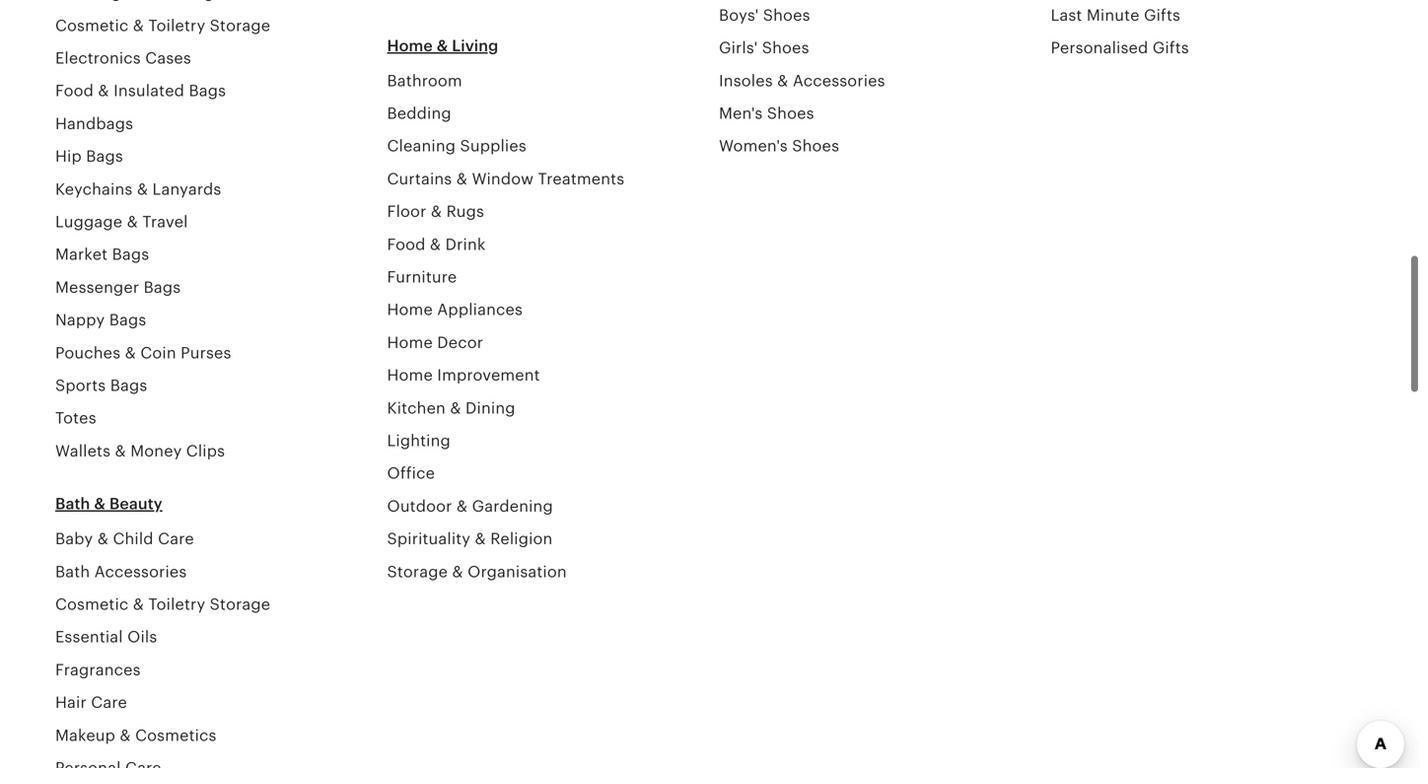 Task type: vqa. For each thing, say whether or not it's contained in the screenshot.
Сat hat covering ears, cat pom pom hat, hand knit hat, Winter hat for pet, Ear Warmer, Funny cat accessories, Pet photo prop
no



Task type: locate. For each thing, give the bounding box(es) containing it.
curtains & window treatments
[[387, 170, 625, 188]]

outdoor & gardening link
[[387, 498, 553, 515]]

floor & rugs
[[387, 203, 484, 221]]

fragrances link
[[55, 661, 141, 679]]

1 horizontal spatial accessories
[[793, 72, 885, 90]]

2 cosmetic & toiletry storage link from the top
[[55, 596, 270, 613]]

men's
[[719, 105, 763, 122]]

1 horizontal spatial care
[[158, 530, 194, 548]]

hair care
[[55, 694, 127, 712]]

2 cosmetic & toiletry storage from the top
[[55, 596, 270, 613]]

& down home improvement link
[[450, 399, 461, 417]]

0 vertical spatial cosmetic
[[55, 17, 129, 34]]

bags down luggage & travel
[[112, 246, 149, 264]]

decor
[[437, 334, 483, 352]]

pouches & coin purses link
[[55, 344, 231, 362]]

0 vertical spatial gifts
[[1144, 6, 1181, 24]]

shoes up girls' shoes link
[[763, 6, 810, 24]]

cosmetic & toiletry storage link
[[55, 17, 270, 34], [55, 596, 270, 613]]

home for home improvement
[[387, 367, 433, 384]]

electronics cases link
[[55, 49, 191, 67]]

& left money
[[115, 442, 126, 460]]

0 vertical spatial toiletry
[[148, 17, 205, 34]]

bags down pouches & coin purses
[[110, 377, 147, 395]]

cosmetic & toiletry storage up cases
[[55, 17, 270, 34]]

& for bath & beauty link
[[94, 495, 106, 513]]

cases
[[145, 49, 191, 67]]

0 horizontal spatial care
[[91, 694, 127, 712]]

spirituality & religion
[[387, 530, 553, 548]]

0 horizontal spatial food
[[55, 82, 94, 100]]

2 vertical spatial storage
[[210, 596, 270, 613]]

& down the spirituality & religion link
[[452, 563, 463, 581]]

floor & rugs link
[[387, 203, 484, 221]]

bags for sports bags
[[110, 377, 147, 395]]

& for kitchen & dining link
[[450, 399, 461, 417]]

toiletry
[[148, 17, 205, 34], [148, 596, 205, 613]]

bath down baby
[[55, 563, 90, 581]]

lighting link
[[387, 432, 451, 450]]

bath
[[55, 495, 90, 513], [55, 563, 90, 581]]

0 vertical spatial cosmetic & toiletry storage link
[[55, 17, 270, 34]]

gardening
[[472, 498, 553, 515]]

1 vertical spatial cosmetic & toiletry storage
[[55, 596, 270, 613]]

& left the 'living'
[[437, 37, 448, 55]]

home up "kitchen" on the bottom left
[[387, 367, 433, 384]]

1 vertical spatial accessories
[[94, 563, 187, 581]]

1 vertical spatial food
[[387, 236, 426, 253]]

kitchen
[[387, 399, 446, 417]]

bags right messenger
[[144, 279, 181, 296]]

& for wallets & money clips link
[[115, 442, 126, 460]]

bedding link
[[387, 105, 452, 122]]

essential oils link
[[55, 628, 157, 646]]

food & drink link
[[387, 236, 486, 253]]

bags for hip bags
[[86, 148, 123, 165]]

bath up baby
[[55, 495, 90, 513]]

& left drink
[[430, 236, 441, 253]]

food for food & insulated bags
[[55, 82, 94, 100]]

food
[[55, 82, 94, 100], [387, 236, 426, 253]]

shoes
[[763, 6, 810, 24], [762, 39, 809, 57], [767, 105, 814, 122], [792, 137, 839, 155]]

nappy bags link
[[55, 311, 146, 329]]

0 horizontal spatial accessories
[[94, 563, 187, 581]]

bath accessories
[[55, 563, 187, 581]]

hip bags link
[[55, 148, 123, 165]]

1 vertical spatial bath
[[55, 563, 90, 581]]

1 toiletry from the top
[[148, 17, 205, 34]]

religion
[[490, 530, 553, 548]]

4 home from the top
[[387, 367, 433, 384]]

cosmetic & toiletry storage up oils on the bottom left
[[55, 596, 270, 613]]

1 cosmetic & toiletry storage link from the top
[[55, 17, 270, 34]]

boys' shoes link
[[719, 6, 810, 24]]

sports bags link
[[55, 377, 147, 395]]

personalised gifts link
[[1051, 39, 1189, 57]]

& up luggage & travel link
[[137, 180, 148, 198]]

& for 'floor & rugs' link
[[431, 203, 442, 221]]

accessories down child at left
[[94, 563, 187, 581]]

toiletry up cases
[[148, 17, 205, 34]]

clips
[[186, 442, 225, 460]]

3 home from the top
[[387, 334, 433, 352]]

cosmetic
[[55, 17, 129, 34], [55, 596, 129, 613]]

men's shoes link
[[719, 105, 814, 122]]

bathroom
[[387, 72, 462, 90]]

personalised
[[1051, 39, 1148, 57]]

lighting
[[387, 432, 451, 450]]

home for home appliances
[[387, 301, 433, 319]]

floor
[[387, 203, 427, 221]]

home left decor
[[387, 334, 433, 352]]

& up the storage & organisation link
[[475, 530, 486, 548]]

2 cosmetic from the top
[[55, 596, 129, 613]]

& left beauty
[[94, 495, 106, 513]]

& left the travel
[[127, 213, 138, 231]]

food down floor
[[387, 236, 426, 253]]

home up bathroom link
[[387, 37, 433, 55]]

cosmetic & toiletry storage link up oils on the bottom left
[[55, 596, 270, 613]]

gifts right minute
[[1144, 6, 1181, 24]]

1 horizontal spatial food
[[387, 236, 426, 253]]

gifts down last minute gifts
[[1153, 39, 1189, 57]]

0 vertical spatial bath
[[55, 495, 90, 513]]

toiletry up oils on the bottom left
[[148, 596, 205, 613]]

& for 1st 'cosmetic & toiletry storage' "link" from the bottom
[[133, 596, 144, 613]]

& right baby
[[97, 530, 109, 548]]

insoles & accessories
[[719, 72, 885, 90]]

gifts
[[1144, 6, 1181, 24], [1153, 39, 1189, 57]]

shoes down men's shoes link
[[792, 137, 839, 155]]

girls' shoes link
[[719, 39, 809, 57]]

storage & organisation
[[387, 563, 567, 581]]

boys'
[[719, 6, 759, 24]]

luggage & travel link
[[55, 213, 188, 231]]

home decor
[[387, 334, 483, 352]]

& left rugs
[[431, 203, 442, 221]]

insulated
[[114, 82, 184, 100]]

food & insulated bags
[[55, 82, 226, 100]]

hip bags
[[55, 148, 123, 165]]

improvement
[[437, 367, 540, 384]]

& up rugs
[[456, 170, 468, 188]]

nappy
[[55, 311, 105, 329]]

bath & beauty link
[[55, 495, 163, 513]]

& for food & drink link
[[430, 236, 441, 253]]

bags down messenger bags link
[[109, 311, 146, 329]]

bags down cases
[[189, 82, 226, 100]]

1 cosmetic from the top
[[55, 17, 129, 34]]

supplies
[[460, 137, 527, 155]]

2 bath from the top
[[55, 563, 90, 581]]

nappy bags
[[55, 311, 146, 329]]

insoles & accessories link
[[719, 72, 885, 90]]

&
[[133, 17, 144, 34], [437, 37, 448, 55], [777, 72, 789, 90], [98, 82, 109, 100], [456, 170, 468, 188], [137, 180, 148, 198], [431, 203, 442, 221], [127, 213, 138, 231], [430, 236, 441, 253], [125, 344, 136, 362], [450, 399, 461, 417], [115, 442, 126, 460], [94, 495, 106, 513], [457, 498, 468, 515], [97, 530, 109, 548], [475, 530, 486, 548], [452, 563, 463, 581], [133, 596, 144, 613], [120, 727, 131, 744]]

furniture link
[[387, 268, 457, 286]]

& down electronics in the top left of the page
[[98, 82, 109, 100]]

cosmetic up essential
[[55, 596, 129, 613]]

& up oils on the bottom left
[[133, 596, 144, 613]]

1 home from the top
[[387, 37, 433, 55]]

& up men's shoes link
[[777, 72, 789, 90]]

1 bath from the top
[[55, 495, 90, 513]]

0 vertical spatial accessories
[[793, 72, 885, 90]]

& right makeup
[[120, 727, 131, 744]]

shoes up insoles & accessories link
[[762, 39, 809, 57]]

& up electronics cases
[[133, 17, 144, 34]]

& left coin
[[125, 344, 136, 362]]

men's shoes
[[719, 105, 814, 122]]

1 vertical spatial cosmetic
[[55, 596, 129, 613]]

& for outdoor & gardening link
[[457, 498, 468, 515]]

wallets
[[55, 442, 111, 460]]

care down fragrances
[[91, 694, 127, 712]]

0 vertical spatial food
[[55, 82, 94, 100]]

care right child at left
[[158, 530, 194, 548]]

home down furniture link at the top of page
[[387, 301, 433, 319]]

beauty
[[109, 495, 163, 513]]

2 home from the top
[[387, 301, 433, 319]]

1 vertical spatial care
[[91, 694, 127, 712]]

purses
[[181, 344, 231, 362]]

spirituality & religion link
[[387, 530, 553, 548]]

& for baby & child care link
[[97, 530, 109, 548]]

toiletry for first 'cosmetic & toiletry storage' "link" from the top of the page
[[148, 17, 205, 34]]

accessories up men's shoes link
[[793, 72, 885, 90]]

1 cosmetic & toiletry storage from the top
[[55, 17, 270, 34]]

organisation
[[468, 563, 567, 581]]

& up the spirituality & religion link
[[457, 498, 468, 515]]

cosmetic up electronics in the top left of the page
[[55, 17, 129, 34]]

girls'
[[719, 39, 758, 57]]

2 toiletry from the top
[[148, 596, 205, 613]]

cosmetic & toiletry storage
[[55, 17, 270, 34], [55, 596, 270, 613]]

toiletry for 1st 'cosmetic & toiletry storage' "link" from the bottom
[[148, 596, 205, 613]]

home & living link
[[387, 37, 498, 55]]

1 vertical spatial cosmetic & toiletry storage link
[[55, 596, 270, 613]]

cosmetic & toiletry storage link up cases
[[55, 17, 270, 34]]

outdoor & gardening
[[387, 498, 553, 515]]

0 vertical spatial cosmetic & toiletry storage
[[55, 17, 270, 34]]

cosmetic for 1st 'cosmetic & toiletry storage' "link" from the bottom
[[55, 596, 129, 613]]

1 vertical spatial toiletry
[[148, 596, 205, 613]]

office
[[387, 465, 435, 483]]

bags down handbags
[[86, 148, 123, 165]]

& for food & insulated bags link
[[98, 82, 109, 100]]

bags for messenger bags
[[144, 279, 181, 296]]

treatments
[[538, 170, 625, 188]]

shoes down insoles & accessories
[[767, 105, 814, 122]]

electronics cases
[[55, 49, 191, 67]]

oils
[[127, 628, 157, 646]]

food up handbags
[[55, 82, 94, 100]]

home
[[387, 37, 433, 55], [387, 301, 433, 319], [387, 334, 433, 352], [387, 367, 433, 384]]



Task type: describe. For each thing, give the bounding box(es) containing it.
boys' shoes
[[719, 6, 810, 24]]

bath for bath accessories
[[55, 563, 90, 581]]

shoes for women's shoes
[[792, 137, 839, 155]]

home for home & living
[[387, 37, 433, 55]]

& for curtains & window treatments link
[[456, 170, 468, 188]]

& for the spirituality & religion link
[[475, 530, 486, 548]]

kitchen & dining link
[[387, 399, 516, 417]]

handbags link
[[55, 115, 133, 133]]

cleaning
[[387, 137, 456, 155]]

home improvement
[[387, 367, 540, 384]]

curtains
[[387, 170, 452, 188]]

essential
[[55, 628, 123, 646]]

& for home & living link
[[437, 37, 448, 55]]

hair
[[55, 694, 87, 712]]

pouches & coin purses
[[55, 344, 231, 362]]

bags for nappy bags
[[109, 311, 146, 329]]

furniture
[[387, 268, 457, 286]]

kitchen & dining
[[387, 399, 516, 417]]

dining
[[466, 399, 516, 417]]

home for home decor
[[387, 334, 433, 352]]

essential oils
[[55, 628, 157, 646]]

baby & child care
[[55, 530, 194, 548]]

cosmetics
[[135, 727, 217, 744]]

bedding
[[387, 105, 452, 122]]

0 vertical spatial care
[[158, 530, 194, 548]]

home improvement link
[[387, 367, 540, 384]]

personalised gifts
[[1051, 39, 1189, 57]]

sports
[[55, 377, 106, 395]]

bath accessories link
[[55, 563, 187, 581]]

bags for market bags
[[112, 246, 149, 264]]

wallets & money clips
[[55, 442, 225, 460]]

shoes for men's shoes
[[767, 105, 814, 122]]

cleaning supplies link
[[387, 137, 527, 155]]

food & insulated bags link
[[55, 82, 226, 100]]

spirituality
[[387, 530, 471, 548]]

messenger
[[55, 279, 139, 296]]

baby
[[55, 530, 93, 548]]

window
[[472, 170, 534, 188]]

electronics
[[55, 49, 141, 67]]

home decor link
[[387, 334, 483, 352]]

keychains & lanyards
[[55, 180, 221, 198]]

wallets & money clips link
[[55, 442, 225, 460]]

drink
[[445, 236, 486, 253]]

messenger bags
[[55, 279, 181, 296]]

& for luggage & travel link
[[127, 213, 138, 231]]

minute
[[1087, 6, 1140, 24]]

shoes for boys' shoes
[[763, 6, 810, 24]]

1 vertical spatial gifts
[[1153, 39, 1189, 57]]

& for 'keychains & lanyards' link
[[137, 180, 148, 198]]

office link
[[387, 465, 435, 483]]

shoes for girls' shoes
[[762, 39, 809, 57]]

handbags
[[55, 115, 133, 133]]

& for the storage & organisation link
[[452, 563, 463, 581]]

hip
[[55, 148, 82, 165]]

storage & organisation link
[[387, 563, 567, 581]]

makeup
[[55, 727, 115, 744]]

home appliances
[[387, 301, 523, 319]]

fragrances
[[55, 661, 141, 679]]

bath for bath & beauty
[[55, 495, 90, 513]]

& for makeup & cosmetics link on the left bottom of page
[[120, 727, 131, 744]]

sports bags
[[55, 377, 147, 395]]

money
[[130, 442, 182, 460]]

market bags link
[[55, 246, 149, 264]]

food for food & drink
[[387, 236, 426, 253]]

messenger bags link
[[55, 279, 181, 296]]

insoles
[[719, 72, 773, 90]]

rugs
[[446, 203, 484, 221]]

pouches
[[55, 344, 121, 362]]

luggage & travel
[[55, 213, 188, 231]]

cosmetic for first 'cosmetic & toiletry storage' "link" from the top of the page
[[55, 17, 129, 34]]

luggage
[[55, 213, 123, 231]]

market bags
[[55, 246, 149, 264]]

girls' shoes
[[719, 39, 809, 57]]

curtains & window treatments link
[[387, 170, 625, 188]]

& for pouches & coin purses link
[[125, 344, 136, 362]]

bath & beauty
[[55, 495, 163, 513]]

baby & child care link
[[55, 530, 194, 548]]

0 vertical spatial storage
[[210, 17, 270, 34]]

bathroom link
[[387, 72, 462, 90]]

keychains
[[55, 180, 133, 198]]

last
[[1051, 6, 1082, 24]]

& for insoles & accessories link
[[777, 72, 789, 90]]

& for first 'cosmetic & toiletry storage' "link" from the top of the page
[[133, 17, 144, 34]]

women's shoes
[[719, 137, 839, 155]]

food & drink
[[387, 236, 486, 253]]

1 vertical spatial storage
[[387, 563, 448, 581]]

home appliances link
[[387, 301, 523, 319]]

child
[[113, 530, 154, 548]]

hair care link
[[55, 694, 127, 712]]

makeup & cosmetics link
[[55, 727, 217, 744]]



